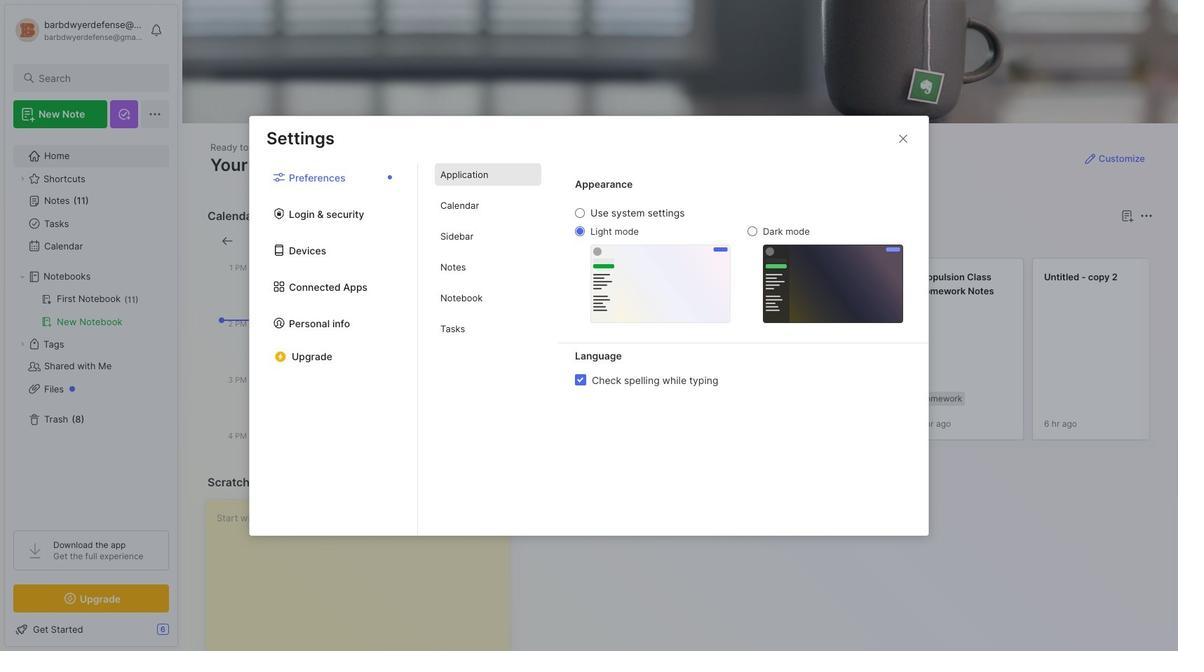 Task type: describe. For each thing, give the bounding box(es) containing it.
none search field inside the main element
[[39, 69, 156, 86]]



Task type: locate. For each thing, give the bounding box(es) containing it.
Start writing… text field
[[217, 500, 509, 651]]

group inside the main element
[[13, 288, 168, 333]]

row group
[[528, 258, 1178, 449]]

expand tags image
[[18, 340, 27, 349]]

tab
[[435, 163, 541, 186], [435, 194, 541, 217], [435, 225, 541, 248], [530, 233, 572, 250], [577, 233, 634, 250], [435, 256, 541, 278], [435, 287, 541, 309], [435, 318, 541, 340]]

None radio
[[575, 208, 585, 218]]

main element
[[0, 0, 182, 651]]

group
[[13, 288, 168, 333]]

tree inside the main element
[[5, 137, 177, 518]]

close image
[[895, 130, 912, 147]]

None checkbox
[[575, 374, 586, 386]]

tab list
[[250, 163, 418, 535], [418, 163, 558, 535], [530, 233, 1151, 250]]

option group
[[575, 207, 903, 323]]

None search field
[[39, 69, 156, 86]]

expand notebooks image
[[18, 273, 27, 281]]

Search text field
[[39, 72, 156, 85]]

None radio
[[575, 226, 585, 236], [748, 226, 757, 236], [575, 226, 585, 236], [748, 226, 757, 236]]

tree
[[5, 137, 177, 518]]



Task type: vqa. For each thing, say whether or not it's contained in the screenshot.
group in the main element
yes



